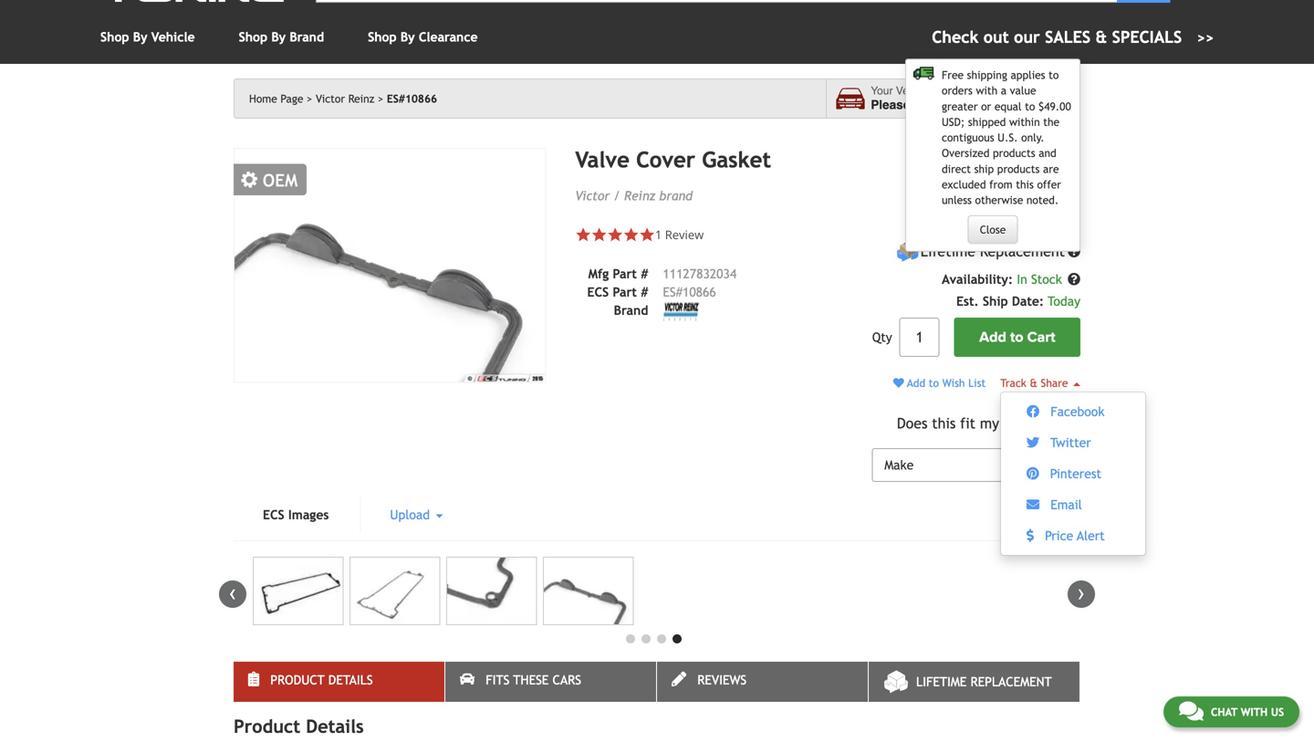 Task type: describe. For each thing, give the bounding box(es) containing it.
0 vertical spatial lifetime
[[921, 243, 976, 260]]

these
[[513, 673, 549, 688]]

free shipping applies to orders with a value greater or equal to $49.00 usd; shipped within the contiguous u.s. only. oversized products and direct ship products are excluded from this offer unless otherwise noted.
[[942, 68, 1071, 206]]

stock
[[1031, 272, 1062, 287]]

from
[[990, 178, 1013, 191]]

oversized
[[942, 147, 990, 159]]

fits these cars link
[[445, 662, 656, 702]]

sales & specials
[[1045, 27, 1182, 47]]

part inside 11127832034 ecs part #
[[613, 285, 637, 299]]

home page
[[249, 92, 303, 105]]

usd;
[[942, 115, 965, 128]]

0 vertical spatial products
[[993, 147, 1036, 159]]

shipping truck image
[[914, 67, 935, 80]]

chat with us
[[1211, 706, 1284, 718]]

question circle image for in stock
[[1068, 273, 1081, 286]]

3 star image from the left
[[623, 227, 639, 243]]

ecs images
[[263, 508, 329, 522]]

es# 10866 brand
[[614, 285, 716, 318]]

victor / reinz brand
[[575, 188, 693, 203]]

select link
[[1031, 97, 1063, 111]]

to right applies
[[1049, 68, 1059, 81]]

# inside 11127832034 ecs part #
[[641, 285, 648, 299]]

clearance
[[419, 30, 478, 44]]

shop by vehicle
[[100, 30, 195, 44]]

only.
[[1022, 131, 1045, 144]]

review
[[665, 226, 704, 243]]

tap
[[914, 98, 932, 112]]

twitter
[[1047, 436, 1092, 450]]

chat
[[1211, 706, 1238, 718]]

gasket
[[702, 147, 771, 173]]

shipping
[[1026, 196, 1081, 212]]

pinterest
[[1047, 467, 1102, 481]]

are
[[1043, 162, 1059, 175]]

11127832034 ecs part #
[[587, 266, 737, 299]]

sales & specials link
[[932, 25, 1214, 49]]

0 vertical spatial product
[[270, 673, 325, 688]]

list
[[969, 377, 986, 389]]

direct
[[942, 162, 971, 175]]

2 star image from the left
[[639, 227, 655, 243]]

home
[[249, 92, 277, 105]]

shop by brand link
[[239, 30, 324, 44]]

‹ link
[[219, 581, 246, 608]]

cover
[[636, 147, 696, 173]]

to inside your vehicle please tap 'select' to pick a vehicle
[[982, 98, 994, 112]]

/
[[614, 188, 621, 203]]

applies
[[1011, 68, 1046, 81]]

this inside free shipping applies to orders with a value greater or equal to $49.00 usd; shipped within the contiguous u.s. only. oversized products and direct ship products are excluded from this offer unless otherwise noted.
[[1016, 178, 1034, 191]]

within
[[1010, 115, 1040, 128]]

1 # from the top
[[641, 266, 648, 281]]

0 vertical spatial replacement
[[980, 243, 1065, 260]]

up
[[1067, 216, 1081, 231]]

10866
[[683, 285, 716, 299]]

vehicle inside your vehicle please tap 'select' to pick a vehicle
[[896, 85, 932, 97]]

by for brand
[[271, 30, 286, 44]]

share
[[1041, 377, 1068, 389]]

shop for shop by vehicle
[[100, 30, 129, 44]]

heart image
[[893, 378, 904, 389]]

1 vertical spatial product details
[[234, 716, 364, 737]]

pick
[[997, 98, 1022, 112]]

twitter link
[[1009, 431, 1137, 455]]

add to wish list link
[[893, 377, 986, 389]]

1 star image from the left
[[575, 227, 591, 243]]

1 vertical spatial details
[[306, 716, 364, 737]]

track & share button
[[1001, 377, 1081, 389]]

shop by clearance link
[[368, 30, 478, 44]]

orders inside 'free shipping on orders $49 and up'
[[978, 216, 1014, 231]]

es#
[[663, 285, 683, 299]]

› link
[[1068, 581, 1095, 608]]

shop by vehicle link
[[100, 30, 195, 44]]

value
[[1010, 84, 1036, 97]]

0 vertical spatial product details
[[270, 673, 373, 688]]

home page link
[[249, 92, 312, 105]]

track
[[1001, 377, 1027, 389]]

1 review
[[655, 226, 704, 243]]

excluded
[[942, 178, 986, 191]]

this product is lifetime replacement eligible image
[[897, 240, 919, 263]]

victor reinz image
[[663, 302, 700, 321]]

victor for victor / reinz brand
[[575, 188, 610, 203]]

ecs inside 11127832034 ecs part #
[[587, 285, 609, 299]]

lifetime replacement inside 'link'
[[916, 675, 1052, 689]]

my
[[980, 415, 1000, 432]]

victor reinz
[[316, 92, 375, 105]]

your
[[871, 85, 893, 97]]

shipped
[[968, 115, 1006, 128]]

images
[[288, 508, 329, 522]]

valve
[[575, 147, 630, 173]]

est. ship date: today
[[957, 294, 1081, 309]]

by for clearance
[[401, 30, 415, 44]]

wish
[[943, 377, 965, 389]]

a inside free shipping applies to orders with a value greater or equal to $49.00 usd; shipped within the contiguous u.s. only. oversized products and direct ship products are excluded from this offer unless otherwise noted.
[[1001, 84, 1007, 97]]

upload
[[390, 508, 434, 522]]

add to cart button
[[954, 318, 1081, 357]]

and inside 'free shipping on orders $49 and up'
[[1042, 216, 1063, 231]]

vehicle?
[[1004, 415, 1056, 432]]

‹
[[229, 581, 236, 605]]

offer
[[1037, 178, 1062, 191]]

valve cover gasket
[[575, 147, 771, 173]]

your vehicle please tap 'select' to pick a vehicle
[[871, 85, 1078, 112]]

Search text field
[[316, 0, 1117, 3]]

to left wish
[[929, 377, 939, 389]]

orders inside free shipping applies to orders with a value greater or equal to $49.00 usd; shipped within the contiguous u.s. only. oversized products and direct ship products are excluded from this offer unless otherwise noted.
[[942, 84, 973, 97]]

replacement inside 'link'
[[971, 675, 1052, 689]]

sales
[[1045, 27, 1091, 47]]

1 vertical spatial with
[[1241, 706, 1268, 718]]

alert
[[1077, 529, 1105, 543]]

0 horizontal spatial this
[[932, 415, 956, 432]]

free shipping on orders $49 and up
[[960, 196, 1081, 231]]

1 horizontal spatial reinz
[[624, 188, 656, 203]]

question circle image for lifetime replacement
[[1068, 245, 1081, 258]]



Task type: locate. For each thing, give the bounding box(es) containing it.
to up within
[[1025, 100, 1035, 112]]

free down from at the top right
[[992, 196, 1021, 212]]

1 horizontal spatial star image
[[639, 227, 655, 243]]

1 horizontal spatial add
[[980, 329, 1007, 346]]

products down u.s.
[[993, 147, 1036, 159]]

contiguous
[[942, 131, 995, 144]]

1 vertical spatial add
[[907, 377, 926, 389]]

email link
[[1009, 493, 1137, 517]]

reinz right /
[[624, 188, 656, 203]]

0 horizontal spatial reinz
[[348, 92, 375, 105]]

add right heart image
[[907, 377, 926, 389]]

email
[[1047, 498, 1083, 512]]

3 shop from the left
[[368, 30, 397, 44]]

0 horizontal spatial free
[[942, 68, 964, 81]]

star image
[[575, 227, 591, 243], [607, 227, 623, 243], [623, 227, 639, 243]]

0 vertical spatial orders
[[942, 84, 973, 97]]

a
[[1001, 84, 1007, 97], [1025, 98, 1032, 112]]

part down the mfg part #
[[613, 285, 637, 299]]

menu containing facebook
[[1001, 392, 1147, 556]]

2 horizontal spatial by
[[401, 30, 415, 44]]

date:
[[1012, 294, 1044, 309]]

reinz left es#10866
[[348, 92, 375, 105]]

by
[[133, 30, 147, 44], [271, 30, 286, 44], [401, 30, 415, 44]]

1 review link
[[655, 226, 704, 243]]

free shipping image
[[967, 200, 988, 212]]

otherwise
[[975, 193, 1023, 206]]

2 question circle image from the top
[[1068, 273, 1081, 286]]

greater
[[942, 100, 978, 112]]

1 vertical spatial products
[[997, 162, 1040, 175]]

victor right the page
[[316, 92, 345, 105]]

1 vertical spatial question circle image
[[1068, 273, 1081, 286]]

0 vertical spatial a
[[1001, 84, 1007, 97]]

to
[[1049, 68, 1059, 81], [982, 98, 994, 112], [1025, 100, 1035, 112], [1010, 329, 1024, 346], [929, 377, 939, 389]]

free inside 'free shipping on orders $49 and up'
[[992, 196, 1021, 212]]

fit
[[960, 415, 976, 432]]

facebook
[[1047, 405, 1105, 419]]

vehicle down ecs tuning image
[[151, 30, 195, 44]]

pinterest link
[[1009, 462, 1137, 486]]

0 horizontal spatial brand
[[290, 30, 324, 44]]

0 horizontal spatial ecs
[[263, 508, 285, 522]]

0 vertical spatial with
[[976, 84, 998, 97]]

None text field
[[900, 318, 940, 357]]

brand up the page
[[290, 30, 324, 44]]

1 horizontal spatial orders
[[978, 216, 1014, 231]]

by left clearance
[[401, 30, 415, 44]]

# up es# 10866 brand
[[641, 266, 648, 281]]

availability:
[[942, 272, 1013, 287]]

1 horizontal spatial by
[[271, 30, 286, 44]]

question circle image
[[1068, 245, 1081, 258], [1068, 273, 1081, 286]]

a down value
[[1025, 98, 1032, 112]]

facebook link
[[1009, 400, 1137, 424]]

3 by from the left
[[401, 30, 415, 44]]

brand for es# 10866 brand
[[614, 303, 648, 318]]

free
[[942, 68, 964, 81], [992, 196, 1021, 212]]

today
[[1048, 294, 1081, 309]]

&
[[1096, 27, 1107, 47], [1030, 377, 1038, 389]]

the
[[1044, 115, 1060, 128]]

star image left review at the top of the page
[[639, 227, 655, 243]]

mfg part #
[[588, 266, 648, 281]]

equal
[[995, 100, 1022, 112]]

0 horizontal spatial with
[[976, 84, 998, 97]]

brand down the mfg part #
[[614, 303, 648, 318]]

star image left 1
[[623, 227, 639, 243]]

2 by from the left
[[271, 30, 286, 44]]

1 horizontal spatial with
[[1241, 706, 1268, 718]]

1 vertical spatial and
[[1042, 216, 1063, 231]]

1 vertical spatial lifetime replacement
[[916, 675, 1052, 689]]

with down shipping in the top right of the page
[[976, 84, 998, 97]]

track & share
[[1001, 377, 1072, 389]]

by for vehicle
[[133, 30, 147, 44]]

with left us
[[1241, 706, 1268, 718]]

question circle image up 'today'
[[1068, 273, 1081, 286]]

brand
[[290, 30, 324, 44], [614, 303, 648, 318]]

free right 'shipping truck' image
[[942, 68, 964, 81]]

victor left /
[[575, 188, 610, 203]]

add to cart
[[980, 329, 1056, 346]]

to inside button
[[1010, 329, 1024, 346]]

24.99
[[1027, 151, 1081, 176]]

orders
[[942, 84, 973, 97], [978, 216, 1014, 231]]

ecs images link
[[234, 497, 358, 533]]

products up from at the top right
[[997, 162, 1040, 175]]

reviews link
[[657, 662, 868, 702]]

0 vertical spatial details
[[328, 673, 373, 688]]

price alert
[[1042, 529, 1105, 543]]

0 horizontal spatial by
[[133, 30, 147, 44]]

victor for victor reinz
[[316, 92, 345, 105]]

es#10866 - 11127832034 - valve cover gasket - victor / reinz brand - victor reinz - bmw image
[[234, 148, 546, 383], [253, 557, 344, 625], [350, 557, 440, 625], [446, 557, 537, 625], [543, 557, 634, 625]]

1 horizontal spatial vehicle
[[896, 85, 932, 97]]

orders up 'select'
[[942, 84, 973, 97]]

0 vertical spatial free
[[942, 68, 964, 81]]

1 vertical spatial this
[[932, 415, 956, 432]]

and up are at the top of the page
[[1039, 147, 1057, 159]]

page
[[281, 92, 303, 105]]

1 shop from the left
[[100, 30, 129, 44]]

availability: in stock
[[942, 272, 1066, 287]]

products
[[993, 147, 1036, 159], [997, 162, 1040, 175]]

1 vertical spatial orders
[[978, 216, 1014, 231]]

cart
[[1027, 329, 1056, 346]]

this up noted.
[[1016, 178, 1034, 191]]

1 vertical spatial vehicle
[[896, 85, 932, 97]]

vehicle
[[1036, 98, 1078, 112]]

1 horizontal spatial shop
[[239, 30, 268, 44]]

star image up mfg
[[591, 227, 607, 243]]

1 by from the left
[[133, 30, 147, 44]]

›
[[1078, 581, 1085, 605]]

& right sales
[[1096, 27, 1107, 47]]

star image down /
[[607, 227, 623, 243]]

1 star image from the left
[[591, 227, 607, 243]]

add for add to cart
[[980, 329, 1007, 346]]

1 horizontal spatial &
[[1096, 27, 1107, 47]]

1 horizontal spatial brand
[[614, 303, 648, 318]]

shipping
[[967, 68, 1008, 81]]

0 vertical spatial part
[[613, 266, 637, 281]]

0 vertical spatial victor
[[316, 92, 345, 105]]

1 vertical spatial victor
[[575, 188, 610, 203]]

reviews
[[698, 673, 747, 688]]

& right track
[[1030, 377, 1038, 389]]

1 horizontal spatial victor
[[575, 188, 610, 203]]

1
[[655, 226, 662, 243]]

1 vertical spatial part
[[613, 285, 637, 299]]

2 part from the top
[[613, 285, 637, 299]]

star image up mfg
[[575, 227, 591, 243]]

free for shipping
[[942, 68, 964, 81]]

2 shop from the left
[[239, 30, 268, 44]]

1 vertical spatial replacement
[[971, 675, 1052, 689]]

0 horizontal spatial shop
[[100, 30, 129, 44]]

1 vertical spatial free
[[992, 196, 1021, 212]]

1 vertical spatial &
[[1030, 377, 1038, 389]]

ecs left the images
[[263, 508, 285, 522]]

a inside your vehicle please tap 'select' to pick a vehicle
[[1025, 98, 1032, 112]]

0 vertical spatial this
[[1016, 178, 1034, 191]]

free for shipping
[[992, 196, 1021, 212]]

& inside sales & specials link
[[1096, 27, 1107, 47]]

vehicle up tap
[[896, 85, 932, 97]]

and down shipping on the right top of the page
[[1042, 216, 1063, 231]]

1 horizontal spatial a
[[1025, 98, 1032, 112]]

specials
[[1112, 27, 1182, 47]]

1 question circle image from the top
[[1068, 245, 1081, 258]]

& for sales
[[1096, 27, 1107, 47]]

or
[[981, 100, 992, 112]]

0 vertical spatial reinz
[[348, 92, 375, 105]]

0 vertical spatial lifetime replacement
[[921, 243, 1065, 260]]

#
[[641, 266, 648, 281], [641, 285, 648, 299]]

2 # from the top
[[641, 285, 648, 299]]

by up home page link
[[271, 30, 286, 44]]

part
[[613, 266, 637, 281], [613, 285, 637, 299]]

cars
[[553, 673, 582, 688]]

product details link
[[234, 662, 445, 702]]

es#10866
[[387, 92, 437, 105]]

brand for shop by brand
[[290, 30, 324, 44]]

# left "es#"
[[641, 285, 648, 299]]

victor reinz link
[[316, 92, 384, 105]]

0 horizontal spatial a
[[1001, 84, 1007, 97]]

1 horizontal spatial this
[[1016, 178, 1034, 191]]

add inside button
[[980, 329, 1007, 346]]

comments image
[[1179, 700, 1204, 722]]

0 horizontal spatial victor
[[316, 92, 345, 105]]

brand inside es# 10866 brand
[[614, 303, 648, 318]]

free inside free shipping applies to orders with a value greater or equal to $49.00 usd; shipped within the contiguous u.s. only. oversized products and direct ship products are excluded from this offer unless otherwise noted.
[[942, 68, 964, 81]]

to up shipped
[[982, 98, 994, 112]]

0 vertical spatial &
[[1096, 27, 1107, 47]]

lifetime inside 'link'
[[916, 675, 967, 689]]

does
[[897, 415, 928, 432]]

with inside free shipping applies to orders with a value greater or equal to $49.00 usd; shipped within the contiguous u.s. only. oversized products and direct ship products are excluded from this offer unless otherwise noted.
[[976, 84, 998, 97]]

product
[[270, 673, 325, 688], [234, 716, 300, 737]]

shop for shop by clearance
[[368, 30, 397, 44]]

qty
[[872, 330, 892, 345]]

and
[[1039, 147, 1057, 159], [1042, 216, 1063, 231]]

does this fit my vehicle?
[[897, 415, 1056, 432]]

orders down otherwise
[[978, 216, 1014, 231]]

11127832034
[[663, 266, 737, 281]]

0 vertical spatial and
[[1039, 147, 1057, 159]]

0 horizontal spatial &
[[1030, 377, 1038, 389]]

add
[[980, 329, 1007, 346], [907, 377, 926, 389]]

vehicle
[[151, 30, 195, 44], [896, 85, 932, 97]]

question circle image down "up"
[[1068, 245, 1081, 258]]

2 horizontal spatial shop
[[368, 30, 397, 44]]

2 star image from the left
[[607, 227, 623, 243]]

ecs inside "link"
[[263, 508, 285, 522]]

0 vertical spatial add
[[980, 329, 1007, 346]]

a up the pick
[[1001, 84, 1007, 97]]

menu
[[1001, 392, 1147, 556]]

1 part from the top
[[613, 266, 637, 281]]

on
[[960, 216, 974, 231]]

1 vertical spatial a
[[1025, 98, 1032, 112]]

and inside free shipping applies to orders with a value greater or equal to $49.00 usd; shipped within the contiguous u.s. only. oversized products and direct ship products are excluded from this offer unless otherwise noted.
[[1039, 147, 1057, 159]]

$49
[[1018, 216, 1038, 231]]

add to wish list
[[904, 377, 986, 389]]

0 horizontal spatial orders
[[942, 84, 973, 97]]

by down ecs tuning image
[[133, 30, 147, 44]]

close
[[980, 223, 1006, 236]]

0 horizontal spatial vehicle
[[151, 30, 195, 44]]

to left cart
[[1010, 329, 1024, 346]]

mfg
[[588, 266, 609, 281]]

1 horizontal spatial ecs
[[587, 285, 609, 299]]

1 vertical spatial #
[[641, 285, 648, 299]]

fits
[[486, 673, 510, 688]]

0 horizontal spatial add
[[907, 377, 926, 389]]

0 vertical spatial #
[[641, 266, 648, 281]]

ship
[[975, 162, 994, 175]]

ecs down mfg
[[587, 285, 609, 299]]

1 horizontal spatial free
[[992, 196, 1021, 212]]

0 horizontal spatial star image
[[591, 227, 607, 243]]

1 vertical spatial ecs
[[263, 508, 285, 522]]

1 vertical spatial reinz
[[624, 188, 656, 203]]

part right mfg
[[613, 266, 637, 281]]

0 vertical spatial question circle image
[[1068, 245, 1081, 258]]

1 vertical spatial product
[[234, 716, 300, 737]]

& for track
[[1030, 377, 1038, 389]]

0 vertical spatial ecs
[[587, 285, 609, 299]]

1 vertical spatial brand
[[614, 303, 648, 318]]

this left "fit"
[[932, 415, 956, 432]]

0 vertical spatial vehicle
[[151, 30, 195, 44]]

victor
[[316, 92, 345, 105], [575, 188, 610, 203]]

add down ship
[[980, 329, 1007, 346]]

1 vertical spatial lifetime
[[916, 675, 967, 689]]

0 vertical spatial brand
[[290, 30, 324, 44]]

add for add to wish list
[[907, 377, 926, 389]]

'select'
[[936, 98, 978, 112]]

shop for shop by brand
[[239, 30, 268, 44]]

select
[[1031, 98, 1063, 109]]

shop
[[100, 30, 129, 44], [239, 30, 268, 44], [368, 30, 397, 44]]

ecs
[[587, 285, 609, 299], [263, 508, 285, 522]]

ecs tuning image
[[100, 0, 301, 2]]

chat with us link
[[1164, 696, 1300, 728]]

star image
[[591, 227, 607, 243], [639, 227, 655, 243]]



Task type: vqa. For each thing, say whether or not it's contained in the screenshot.
Est.
yes



